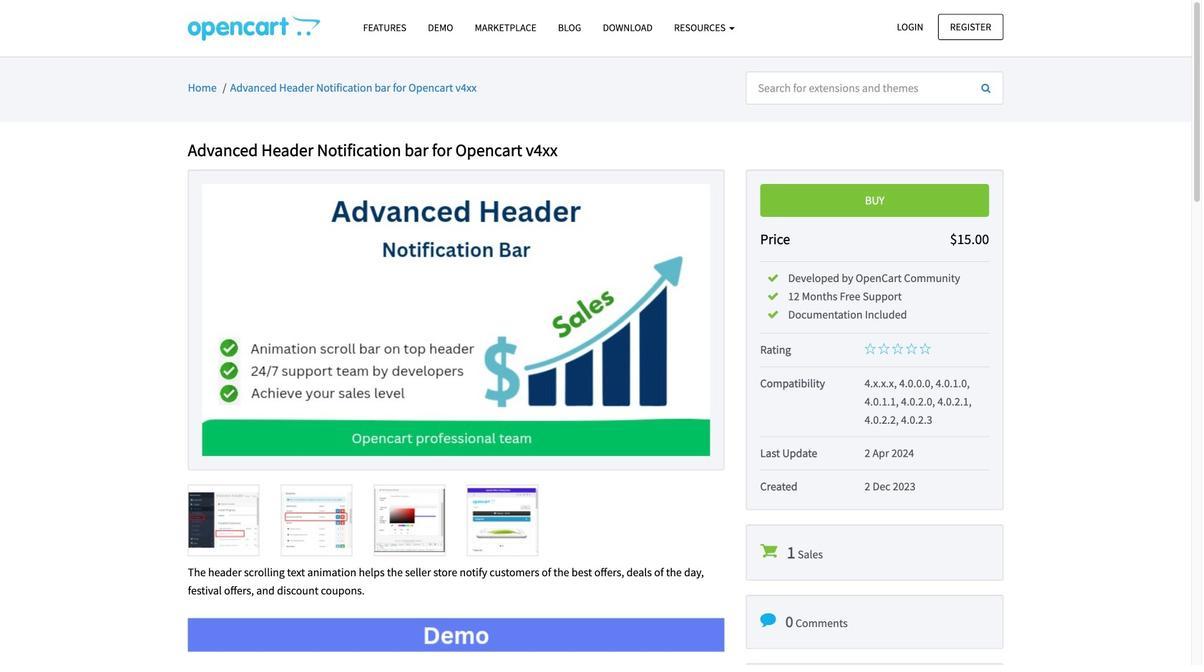Task type: describe. For each thing, give the bounding box(es) containing it.
1 star light o image from the left
[[865, 343, 876, 354]]

2 star light o image from the left
[[892, 343, 904, 354]]

search image
[[982, 83, 991, 93]]

1 star light o image from the left
[[879, 343, 890, 354]]



Task type: vqa. For each thing, say whether or not it's contained in the screenshot.
the middle star light o icon
yes



Task type: locate. For each thing, give the bounding box(es) containing it.
2 star light o image from the left
[[920, 343, 931, 354]]

star light o image
[[865, 343, 876, 354], [920, 343, 931, 354]]

Search for extensions and themes text field
[[746, 72, 970, 105]]

advanced header notification bar for opencart v4xx image
[[202, 184, 710, 456]]

2 horizontal spatial star light o image
[[906, 343, 918, 354]]

cart mini image
[[761, 542, 778, 560]]

comment image
[[761, 613, 776, 628]]

0 horizontal spatial star light o image
[[865, 343, 876, 354]]

opencart - advanced header notification bar for opencart v4xx image
[[188, 15, 320, 41]]

star light o image
[[879, 343, 890, 354], [892, 343, 904, 354], [906, 343, 918, 354]]

3 star light o image from the left
[[906, 343, 918, 354]]

1 horizontal spatial star light o image
[[892, 343, 904, 354]]

0 horizontal spatial star light o image
[[879, 343, 890, 354]]

1 horizontal spatial star light o image
[[920, 343, 931, 354]]



